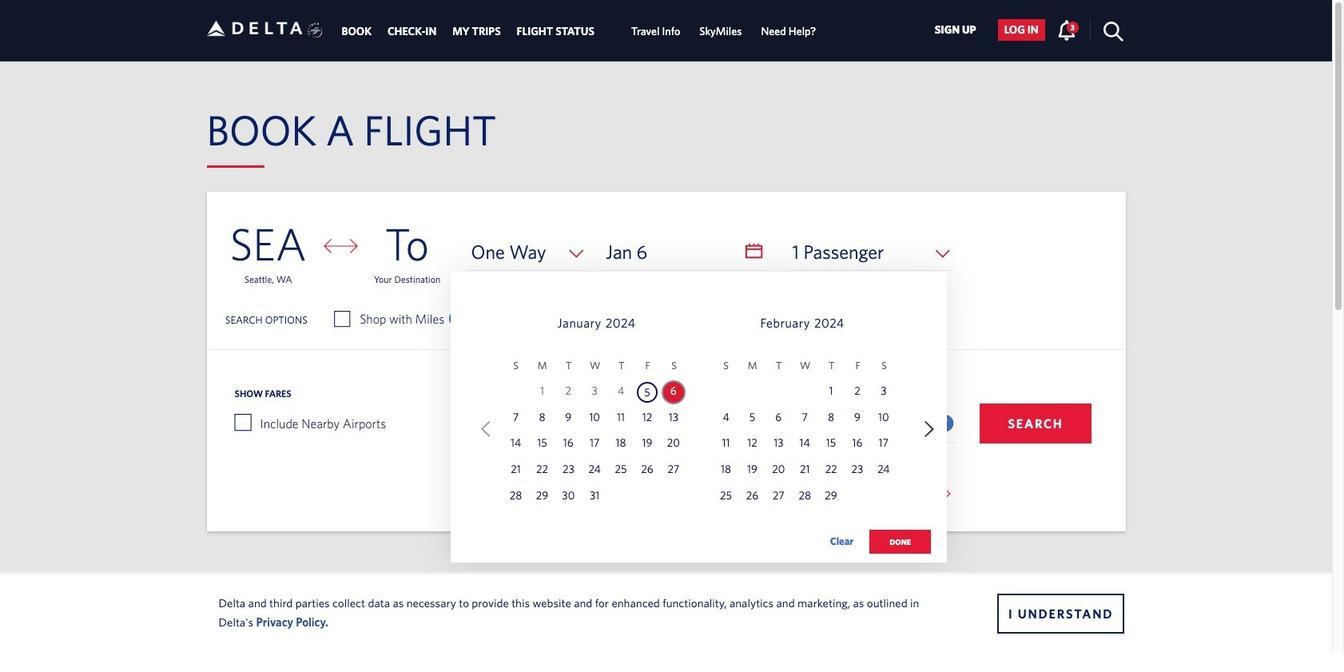 Task type: vqa. For each thing, say whether or not it's contained in the screenshot.
second this link opens another site in a new window that may not follow the same accessibility policies as delta air lines. icon
no



Task type: describe. For each thing, give the bounding box(es) containing it.
dropdown caret image
[[940, 489, 956, 499]]



Task type: locate. For each thing, give the bounding box(es) containing it.
None text field
[[602, 233, 768, 271]]

None field
[[467, 233, 588, 271], [789, 233, 954, 271], [467, 233, 588, 271], [789, 233, 954, 271]]

delta air lines image
[[207, 4, 303, 53]]

tab panel
[[207, 192, 1126, 570]]

advance search hero image image
[[0, 576, 1332, 652]]

None checkbox
[[235, 414, 251, 430]]

tab list
[[334, 0, 826, 60]]

skyteam image
[[308, 5, 323, 55]]

calendar expanded, use arrow keys to select date application
[[451, 272, 947, 570]]

None checkbox
[[335, 311, 349, 327]]

Meeting Code (Optional) text field
[[747, 405, 957, 443]]



